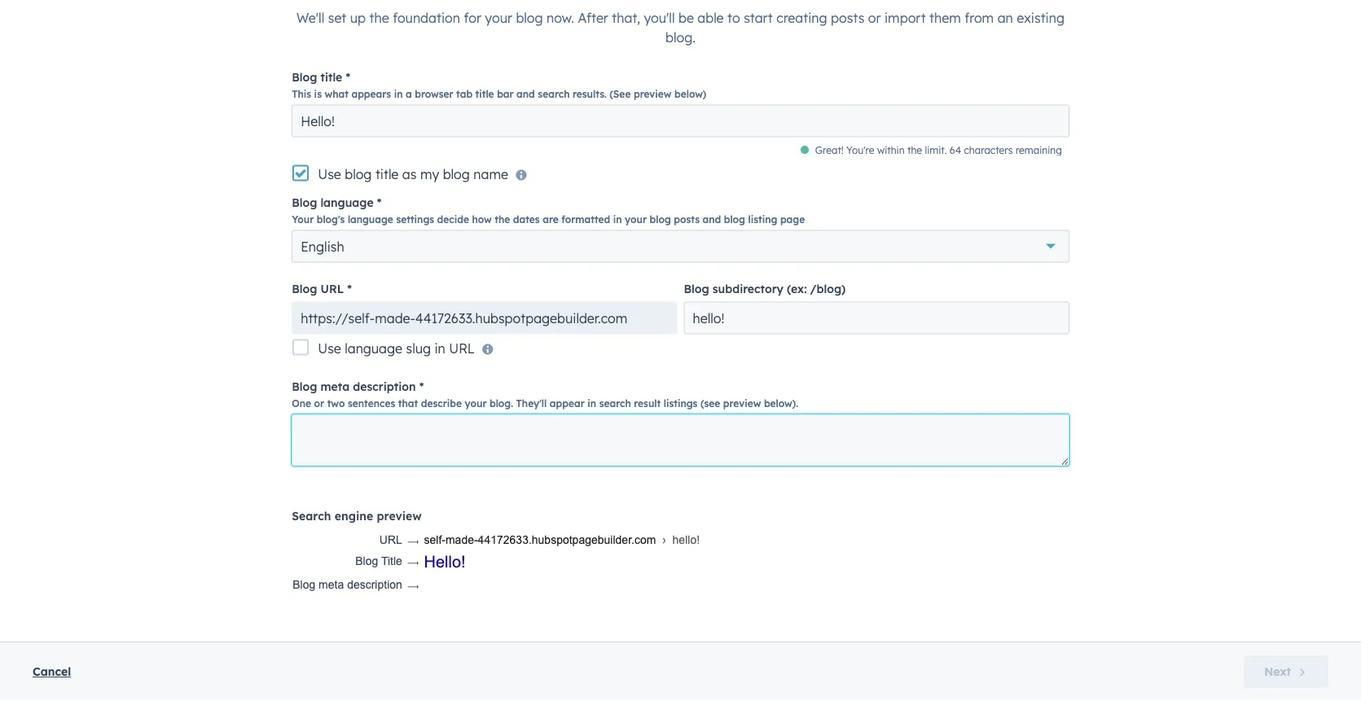 Task type: locate. For each thing, give the bounding box(es) containing it.
meta for blog meta description ⟶
[[319, 579, 344, 592]]

decide
[[437, 214, 469, 226]]

0 horizontal spatial search
[[538, 88, 570, 101]]

https://self-
[[301, 310, 375, 327]]

0 vertical spatial description
[[353, 380, 416, 394]]

the inside we'll set up the foundation for your blog now. after that, you'll be able to start creating posts or import them from an existing blog.
[[370, 10, 389, 26]]

slug
[[406, 341, 431, 357]]

the for limit.
[[908, 145, 922, 157]]

blog for hello!
[[355, 555, 378, 568]]

blog left now.
[[516, 10, 543, 26]]

description
[[353, 380, 416, 394], [347, 579, 402, 592]]

2 vertical spatial url
[[380, 534, 402, 547]]

blog. left "they'll"
[[490, 398, 513, 410]]

blog inside blog title ⟶ hello!
[[355, 555, 378, 568]]

description inside blog meta description one or two sentences that describe your blog. they'll appear in search result listings (see preview below).
[[353, 380, 416, 394]]

0 vertical spatial url
[[321, 282, 344, 296]]

preview inside blog meta description one or two sentences that describe your blog. they'll appear in search result listings (see preview below).
[[723, 398, 761, 410]]

in right formatted
[[613, 214, 622, 226]]

1 vertical spatial search
[[599, 398, 631, 410]]

title
[[321, 70, 342, 84], [475, 88, 494, 101], [376, 166, 399, 183]]

posts inside blog language your blog's language settings decide how the dates are formatted in your blog posts and blog listing page
[[674, 214, 700, 226]]

1 vertical spatial blog.
[[490, 398, 513, 410]]

blog inside blog meta description one or two sentences that describe your blog. they'll appear in search result listings (see preview below).
[[292, 380, 317, 394]]

0 vertical spatial 44172633.hubspotpagebuilder.com
[[415, 310, 628, 327]]

or inside we'll set up the foundation for your blog now. after that, you'll be able to start creating posts or import them from an existing blog.
[[868, 10, 881, 26]]

1 horizontal spatial search
[[599, 398, 631, 410]]

1 horizontal spatial blog.
[[666, 29, 696, 46]]

1 horizontal spatial or
[[868, 10, 881, 26]]

0 vertical spatial meta
[[321, 380, 350, 394]]

search
[[292, 509, 331, 523]]

1 vertical spatial url
[[449, 341, 475, 357]]

0 vertical spatial title
[[321, 70, 342, 84]]

you're
[[847, 145, 875, 157]]

the
[[370, 10, 389, 26], [908, 145, 922, 157], [495, 214, 510, 226]]

posts inside we'll set up the foundation for your blog now. after that, you'll be able to start creating posts or import them from an existing blog.
[[831, 10, 865, 26]]

english
[[301, 239, 344, 255]]

⟶ down blog title ⟶ hello!
[[407, 579, 419, 592]]

0 vertical spatial or
[[868, 10, 881, 26]]

1 horizontal spatial posts
[[831, 10, 865, 26]]

the right how
[[495, 214, 510, 226]]

1 use from the top
[[318, 166, 341, 183]]

how
[[472, 214, 492, 226]]

and inside the blog title this is what appears in a browser tab title bar and search results. (see preview below)
[[517, 88, 535, 101]]

your inside blog meta description one or two sentences that describe your blog. they'll appear in search result listings (see preview below).
[[465, 398, 487, 410]]

start
[[744, 10, 773, 26]]

and right bar
[[517, 88, 535, 101]]

2 horizontal spatial title
[[475, 88, 494, 101]]

use up the blog's
[[318, 166, 341, 183]]

bar
[[497, 88, 514, 101]]

blog up one
[[292, 380, 317, 394]]

made- inside popup button
[[375, 310, 415, 327]]

import
[[885, 10, 926, 26]]

2 vertical spatial preview
[[377, 509, 422, 523]]

2 vertical spatial the
[[495, 214, 510, 226]]

1 vertical spatial title
[[475, 88, 494, 101]]

2 vertical spatial language
[[345, 341, 403, 357]]

language for use
[[345, 341, 403, 357]]

0 vertical spatial language
[[321, 196, 374, 210]]

title right the tab
[[475, 88, 494, 101]]

url down https://self-made-44172633.hubspotpagebuilder.com
[[449, 341, 475, 357]]

2 vertical spatial title
[[376, 166, 399, 183]]

blog left listing at the top right of the page
[[724, 214, 745, 226]]

⟶ right title
[[407, 555, 419, 568]]

made-
[[375, 310, 415, 327], [446, 534, 478, 547]]

title left as
[[376, 166, 399, 183]]

1 vertical spatial ⟶
[[407, 555, 419, 568]]

search engine preview
[[292, 509, 422, 523]]

posts right the creating at the right top
[[831, 10, 865, 26]]

your right formatted
[[625, 214, 647, 226]]

0 horizontal spatial blog.
[[490, 398, 513, 410]]

1 vertical spatial or
[[314, 398, 324, 410]]

blog meta description one or two sentences that describe your blog. they'll appear in search result listings (see preview below).
[[292, 380, 799, 410]]

2 use from the top
[[318, 341, 341, 357]]

1 horizontal spatial the
[[495, 214, 510, 226]]

them
[[930, 10, 961, 26]]

creating
[[777, 10, 827, 26]]

your
[[485, 10, 512, 26], [625, 214, 647, 226], [465, 398, 487, 410]]

and up english popup button
[[703, 214, 721, 226]]

blog inside the blog title this is what appears in a browser tab title bar and search results. (see preview below)
[[292, 70, 317, 84]]

1 horizontal spatial made-
[[446, 534, 478, 547]]

1 horizontal spatial and
[[703, 214, 721, 226]]

meta for blog meta description one or two sentences that describe your blog. they'll appear in search result listings (see preview below).
[[321, 380, 350, 394]]

listing
[[748, 214, 778, 226]]

⟶ inside blog title ⟶ hello!
[[407, 555, 419, 568]]

blog up your
[[292, 196, 317, 210]]

(see
[[610, 88, 631, 101]]

in right slug
[[435, 341, 446, 357]]

44172633.hubspotpagebuilder.com
[[415, 310, 628, 327], [478, 534, 656, 547]]

0 horizontal spatial or
[[314, 398, 324, 410]]

0 vertical spatial the
[[370, 10, 389, 26]]

1 vertical spatial use
[[318, 341, 341, 357]]

upgrade image
[[1007, 7, 1021, 22]]

blog inside blog language your blog's language settings decide how the dates are formatted in your blog posts and blog listing page
[[292, 196, 317, 210]]

the left "limit."
[[908, 145, 922, 157]]

1 vertical spatial preview
[[723, 398, 761, 410]]

made- up use language slug in url on the left of the page
[[375, 310, 415, 327]]

blog for is
[[292, 70, 317, 84]]

in right appear
[[588, 398, 596, 410]]

1 vertical spatial your
[[625, 214, 647, 226]]

description down title
[[347, 579, 402, 592]]

blog down 'search' on the bottom of page
[[293, 579, 316, 592]]

in left a
[[394, 88, 403, 101]]

2 ⟶ from the top
[[407, 555, 419, 568]]

blog down english popup button
[[684, 282, 709, 296]]

0 vertical spatial search
[[538, 88, 570, 101]]

0 vertical spatial posts
[[831, 10, 865, 26]]

search left result
[[599, 398, 631, 410]]

the right the up
[[370, 10, 389, 26]]

blog title this is what appears in a browser tab title bar and search results. (see preview below)
[[292, 70, 707, 101]]

cancel button
[[33, 662, 71, 682]]

2 horizontal spatial the
[[908, 145, 922, 157]]

None text field
[[292, 105, 1070, 138]]

formatted
[[562, 214, 610, 226]]

1 vertical spatial description
[[347, 579, 402, 592]]

language right the blog's
[[348, 214, 393, 226]]

listings
[[664, 398, 698, 410]]

1 vertical spatial the
[[908, 145, 922, 157]]

1 vertical spatial language
[[348, 214, 393, 226]]

blog up https://self-
[[292, 282, 317, 296]]

3 ⟶ from the top
[[407, 579, 419, 592]]

use
[[318, 166, 341, 183], [318, 341, 341, 357]]

url
[[321, 282, 344, 296], [449, 341, 475, 357], [380, 534, 402, 547]]

2 vertical spatial your
[[465, 398, 487, 410]]

blog
[[292, 70, 317, 84], [292, 196, 317, 210], [292, 282, 317, 296], [684, 282, 709, 296], [292, 380, 317, 394], [355, 555, 378, 568], [293, 579, 316, 592]]

blog left as
[[345, 166, 372, 183]]

0 horizontal spatial posts
[[674, 214, 700, 226]]

title up what
[[321, 70, 342, 84]]

1 vertical spatial meta
[[319, 579, 344, 592]]

0 horizontal spatial the
[[370, 10, 389, 26]]

in
[[394, 88, 403, 101], [613, 214, 622, 226], [435, 341, 446, 357], [588, 398, 596, 410]]

meta
[[321, 380, 350, 394], [319, 579, 344, 592]]

blog language your blog's language settings decide how the dates are formatted in your blog posts and blog listing page
[[292, 196, 805, 226]]

use down https://self-
[[318, 341, 341, 357]]

or
[[868, 10, 881, 26], [314, 398, 324, 410]]

language
[[321, 196, 374, 210], [348, 214, 393, 226], [345, 341, 403, 357]]

⟶ left self-
[[407, 534, 419, 547]]

44172633.hubspotpagebuilder.com inside popup button
[[415, 310, 628, 327]]

blog. down be
[[666, 29, 696, 46]]

0 vertical spatial blog.
[[666, 29, 696, 46]]

0 horizontal spatial made-
[[375, 310, 415, 327]]

None text field
[[292, 415, 1070, 467]]

they'll
[[516, 398, 547, 410]]

0 vertical spatial ⟶
[[407, 534, 419, 547]]

an
[[998, 10, 1013, 26]]

blog up english popup button
[[650, 214, 671, 226]]

and
[[517, 88, 535, 101], [703, 214, 721, 226]]

2 horizontal spatial url
[[449, 341, 475, 357]]

and inside blog language your blog's language settings decide how the dates are formatted in your blog posts and blog listing page
[[703, 214, 721, 226]]

blog.
[[666, 29, 696, 46], [490, 398, 513, 410]]

language left slug
[[345, 341, 403, 357]]

your right for
[[485, 10, 512, 26]]

in inside blog language your blog's language settings decide how the dates are formatted in your blog posts and blog listing page
[[613, 214, 622, 226]]

blog subdirectory (ex: /blog)
[[684, 282, 846, 296]]

meta down 'search' on the bottom of page
[[319, 579, 344, 592]]

1 horizontal spatial title
[[376, 166, 399, 183]]

2 horizontal spatial preview
[[723, 398, 761, 410]]

2 vertical spatial ⟶
[[407, 579, 419, 592]]

your right describe
[[465, 398, 487, 410]]

language up the blog's
[[321, 196, 374, 210]]

0 vertical spatial and
[[517, 88, 535, 101]]

existing
[[1017, 10, 1065, 26]]

in inside the blog title this is what appears in a browser tab title bar and search results. (see preview below)
[[394, 88, 403, 101]]

below)
[[675, 88, 707, 101]]

meta inside blog meta description one or two sentences that describe your blog. they'll appear in search result listings (see preview below).
[[321, 380, 350, 394]]

0 vertical spatial preview
[[634, 88, 672, 101]]

title
[[381, 555, 402, 568]]

description up sentences
[[353, 380, 416, 394]]

blog meta description ⟶
[[293, 579, 422, 592]]

search left results.
[[538, 88, 570, 101]]

or left import
[[868, 10, 881, 26]]

1 vertical spatial posts
[[674, 214, 700, 226]]

great! you're within the limit. 64 characters remaining
[[815, 145, 1062, 157]]

1 horizontal spatial preview
[[634, 88, 672, 101]]

meta up two
[[321, 380, 350, 394]]

search
[[538, 88, 570, 101], [599, 398, 631, 410]]

url up title
[[380, 534, 402, 547]]

⟶
[[407, 534, 419, 547], [407, 555, 419, 568], [407, 579, 419, 592]]

posts
[[831, 10, 865, 26], [674, 214, 700, 226]]

0 vertical spatial made-
[[375, 310, 415, 327]]

or left two
[[314, 398, 324, 410]]

browser
[[415, 88, 453, 101]]

foundation
[[393, 10, 460, 26]]

0 horizontal spatial and
[[517, 88, 535, 101]]

blog. inside we'll set up the foundation for your blog now. after that, you'll be able to start creating posts or import them from an existing blog.
[[666, 29, 696, 46]]

made- up hello!
[[446, 534, 478, 547]]

0 vertical spatial your
[[485, 10, 512, 26]]

0 vertical spatial use
[[318, 166, 341, 183]]

in inside blog meta description one or two sentences that describe your blog. they'll appear in search result listings (see preview below).
[[588, 398, 596, 410]]

1 vertical spatial and
[[703, 214, 721, 226]]

be
[[679, 10, 694, 26]]

posts up english popup button
[[674, 214, 700, 226]]

blog up this
[[292, 70, 317, 84]]

the for foundation
[[370, 10, 389, 26]]

description for ⟶
[[347, 579, 402, 592]]

blog left title
[[355, 555, 378, 568]]

english button
[[292, 231, 1070, 263]]

blog for one
[[292, 380, 317, 394]]

blog right my
[[443, 166, 470, 183]]

url up https://self-
[[321, 282, 344, 296]]



Task type: vqa. For each thing, say whether or not it's contained in the screenshot.
the right title
yes



Task type: describe. For each thing, give the bounding box(es) containing it.
blog for /blog)
[[684, 282, 709, 296]]

page
[[780, 214, 805, 226]]

appears
[[352, 88, 391, 101]]

below).
[[764, 398, 799, 410]]

cancel
[[33, 665, 71, 679]]

now.
[[547, 10, 574, 26]]

preview inside the blog title this is what appears in a browser tab title bar and search results. (see preview below)
[[634, 88, 672, 101]]

blog title ⟶ hello!
[[355, 554, 466, 572]]

up
[[350, 10, 366, 26]]

after
[[578, 10, 609, 26]]

search inside the blog title this is what appears in a browser tab title bar and search results. (see preview below)
[[538, 88, 570, 101]]

blog for blog's
[[292, 196, 317, 210]]

this
[[292, 88, 311, 101]]

hello!
[[673, 534, 700, 547]]

two
[[327, 398, 345, 410]]

Blog subdirectory (ex: /blog) text field
[[684, 302, 1070, 335]]

we'll set up the foundation for your blog now. after that, you'll be able to start creating posts or import them from an existing blog.
[[297, 10, 1065, 46]]

as
[[402, 166, 417, 183]]

your
[[292, 214, 314, 226]]

results.
[[573, 88, 607, 101]]

upgrade
[[1025, 8, 1070, 21]]

blog for ⟶
[[293, 579, 316, 592]]

blog inside we'll set up the foundation for your blog now. after that, you'll be able to start creating posts or import them from an existing blog.
[[516, 10, 543, 26]]

from
[[965, 10, 994, 26]]

1 ⟶ from the top
[[407, 534, 419, 547]]

url ⟶ self-made-44172633.hubspotpagebuilder.com › hello!
[[380, 534, 700, 547]]

use for use language slug in url
[[318, 341, 341, 357]]

blog. inside blog meta description one or two sentences that describe your blog. they'll appear in search result listings (see preview below).
[[490, 398, 513, 410]]

able
[[698, 10, 724, 26]]

you'll
[[644, 10, 675, 26]]

use language slug in url
[[318, 341, 475, 357]]

to
[[728, 10, 740, 26]]

next button
[[1244, 656, 1329, 688]]

great!
[[815, 145, 844, 157]]

a
[[406, 88, 412, 101]]

0 horizontal spatial title
[[321, 70, 342, 84]]

dates
[[513, 214, 540, 226]]

next
[[1265, 665, 1291, 679]]

hello!
[[424, 554, 466, 572]]

sentences
[[348, 398, 395, 410]]

that
[[398, 398, 418, 410]]

are
[[543, 214, 559, 226]]

1 vertical spatial made-
[[446, 534, 478, 547]]

limit.
[[925, 145, 947, 157]]

1 vertical spatial 44172633.hubspotpagebuilder.com
[[478, 534, 656, 547]]

name
[[474, 166, 508, 183]]

appear
[[550, 398, 585, 410]]

(see
[[701, 398, 720, 410]]

one
[[292, 398, 311, 410]]

›
[[663, 534, 666, 547]]

your inside blog language your blog's language settings decide how the dates are formatted in your blog posts and blog listing page
[[625, 214, 647, 226]]

set
[[328, 10, 347, 26]]

description for one
[[353, 380, 416, 394]]

settings
[[396, 214, 434, 226]]

the inside blog language your blog's language settings decide how the dates are formatted in your blog posts and blog listing page
[[495, 214, 510, 226]]

https://self-made-44172633.hubspotpagebuilder.com button
[[292, 302, 677, 335]]

use blog title as my blog name
[[318, 166, 508, 183]]

within
[[877, 145, 905, 157]]

engine
[[335, 509, 373, 523]]

(ex:
[[787, 282, 807, 296]]

blog's
[[317, 214, 345, 226]]

my
[[420, 166, 439, 183]]

characters
[[964, 145, 1013, 157]]

subdirectory
[[713, 282, 784, 296]]

64
[[950, 145, 962, 157]]

blog url
[[292, 282, 344, 296]]

describe
[[421, 398, 462, 410]]

search inside blog meta description one or two sentences that describe your blog. they'll appear in search result listings (see preview below).
[[599, 398, 631, 410]]

we'll
[[297, 10, 324, 26]]

result
[[634, 398, 661, 410]]

self-
[[424, 534, 446, 547]]

or inside blog meta description one or two sentences that describe your blog. they'll appear in search result listings (see preview below).
[[314, 398, 324, 410]]

0 horizontal spatial url
[[321, 282, 344, 296]]

what
[[325, 88, 349, 101]]

your inside we'll set up the foundation for your blog now. after that, you'll be able to start creating posts or import them from an existing blog.
[[485, 10, 512, 26]]

is
[[314, 88, 322, 101]]

/blog)
[[810, 282, 846, 296]]

tab
[[456, 88, 473, 101]]

1 horizontal spatial url
[[380, 534, 402, 547]]

language for blog
[[321, 196, 374, 210]]

for
[[464, 10, 481, 26]]

remaining
[[1016, 145, 1062, 157]]

https://self-made-44172633.hubspotpagebuilder.com
[[301, 310, 628, 327]]

use for use blog title as my blog name
[[318, 166, 341, 183]]

that,
[[612, 10, 640, 26]]

0 horizontal spatial preview
[[377, 509, 422, 523]]



